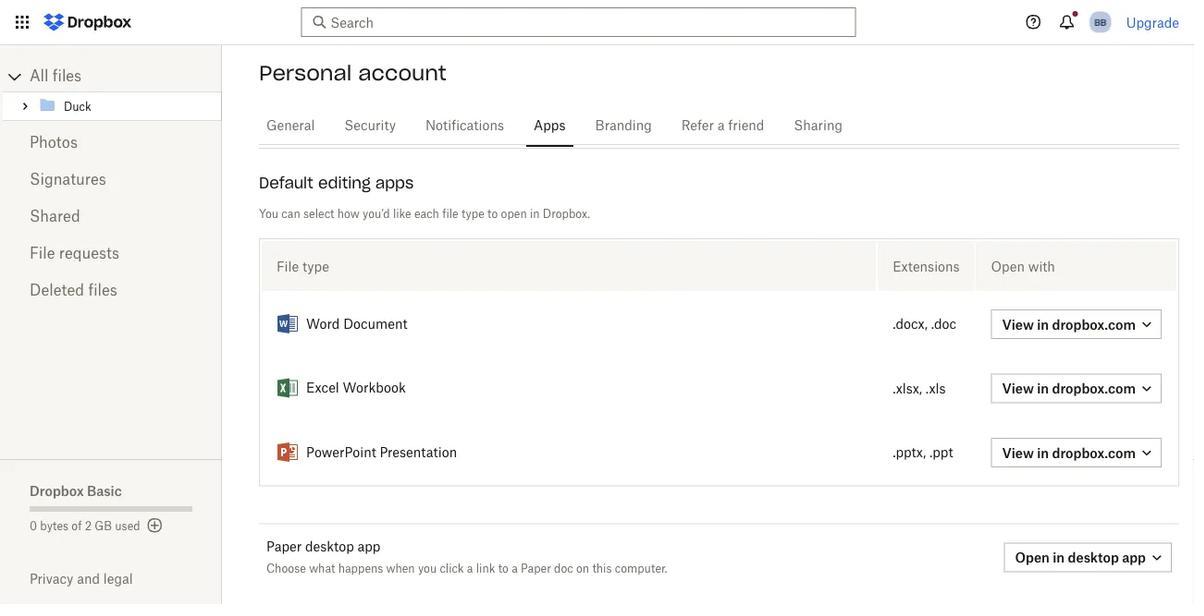 Task type: vqa. For each thing, say whether or not it's contained in the screenshot.
View to the middle
yes



Task type: locate. For each thing, give the bounding box(es) containing it.
used
[[115, 522, 140, 533]]

0 horizontal spatial type
[[302, 259, 329, 275]]

all files link
[[30, 62, 222, 92]]

1 horizontal spatial type
[[462, 210, 485, 221]]

view in dropbox.com
[[1003, 317, 1136, 333], [1003, 381, 1136, 397], [1003, 446, 1136, 461]]

dropbox.com
[[1052, 317, 1136, 333], [1052, 381, 1136, 397], [1052, 446, 1136, 461]]

0 vertical spatial view
[[1003, 317, 1034, 333]]

paper left doc
[[521, 565, 551, 576]]

in inside popup button
[[1037, 381, 1049, 397]]

1 view in dropbox.com from the top
[[1003, 317, 1136, 333]]

to right link
[[498, 565, 509, 576]]

basic
[[87, 483, 122, 499]]

tab list
[[259, 101, 1180, 148]]

2 view from the top
[[1003, 381, 1034, 397]]

1 horizontal spatial files
[[88, 284, 117, 299]]

view down the 'open with' in the top of the page
[[1003, 317, 1034, 333]]

1 vertical spatial dropbox.com
[[1052, 381, 1136, 397]]

files down file requests link
[[88, 284, 117, 299]]

file down the can
[[277, 259, 299, 275]]

in inside "popup button"
[[1053, 551, 1065, 567]]

0 horizontal spatial app
[[358, 542, 381, 555]]

dropbox.
[[543, 210, 590, 221]]

general
[[266, 119, 315, 132]]

1 vertical spatial files
[[88, 284, 117, 299]]

branding tab
[[588, 104, 659, 148]]

all files tree
[[3, 62, 222, 121]]

privacy and legal link
[[30, 572, 222, 587]]

0 vertical spatial template stateless image
[[277, 378, 299, 401]]

all files
[[30, 69, 82, 84]]

2 template stateless image from the top
[[277, 443, 299, 465]]

desktop inside "popup button"
[[1068, 551, 1119, 567]]

dropbox.com for .xlsx, .xls
[[1052, 381, 1136, 397]]

dropbox.com for .pptx, .ppt
[[1052, 446, 1136, 461]]

view in dropbox.com inside popup button
[[1003, 381, 1136, 397]]

1 vertical spatial paper
[[521, 565, 551, 576]]

0 vertical spatial view in dropbox.com
[[1003, 317, 1136, 333]]

workbook
[[343, 383, 406, 396]]

and
[[77, 572, 100, 587]]

editing
[[318, 174, 371, 193]]

app inside "popup button"
[[1122, 551, 1146, 567]]

tab list containing general
[[259, 101, 1180, 148]]

app
[[358, 542, 381, 555], [1122, 551, 1146, 567]]

paper
[[266, 542, 302, 555], [521, 565, 551, 576]]

view in dropbox.com button up view in dropbox.com popup button
[[991, 310, 1162, 340]]

1 vertical spatial type
[[302, 259, 329, 275]]

a
[[718, 119, 725, 132], [467, 565, 473, 576], [512, 565, 518, 576]]

2 dropbox.com from the top
[[1052, 381, 1136, 397]]

a left link
[[467, 565, 473, 576]]

0 vertical spatial paper
[[266, 542, 302, 555]]

photos
[[30, 136, 78, 151]]

gb
[[95, 522, 112, 533]]

2 vertical spatial dropbox.com
[[1052, 446, 1136, 461]]

files inside tree
[[53, 69, 82, 84]]

bb
[[1095, 16, 1107, 28]]

1 horizontal spatial paper
[[521, 565, 551, 576]]

notifications tab
[[418, 104, 512, 148]]

type
[[462, 210, 485, 221], [302, 259, 329, 275]]

refer
[[682, 119, 714, 132]]

personal account
[[259, 60, 447, 86]]

you'd
[[363, 210, 390, 221]]

2 vertical spatial view in dropbox.com
[[1003, 446, 1136, 461]]

paper up choose
[[266, 542, 302, 555]]

0 horizontal spatial files
[[53, 69, 82, 84]]

view right .ppt
[[1003, 446, 1034, 461]]

when
[[386, 565, 415, 576]]

security tab
[[337, 104, 403, 148]]

a right link
[[512, 565, 518, 576]]

each
[[414, 210, 439, 221]]

0 vertical spatial files
[[53, 69, 82, 84]]

1 vertical spatial view in dropbox.com button
[[991, 439, 1162, 468]]

sharing
[[794, 119, 843, 132]]

to left open
[[488, 210, 498, 221]]

2 horizontal spatial a
[[718, 119, 725, 132]]

choose what happens when you click a link to a paper doc on this computer.
[[266, 565, 667, 576]]

template stateless image
[[277, 314, 299, 336]]

files
[[53, 69, 82, 84], [88, 284, 117, 299]]

file inside file requests link
[[30, 247, 55, 262]]

1 template stateless image from the top
[[277, 378, 299, 401]]

privacy
[[30, 572, 73, 587]]

0 vertical spatial type
[[462, 210, 485, 221]]

view inside popup button
[[1003, 381, 1034, 397]]

2 view in dropbox.com button from the top
[[991, 439, 1162, 468]]

.doc
[[931, 319, 957, 332]]

3 dropbox.com from the top
[[1052, 446, 1136, 461]]

link
[[476, 565, 495, 576]]

view right the .xls
[[1003, 381, 1034, 397]]

0 vertical spatial view in dropbox.com button
[[991, 310, 1162, 340]]

type right file
[[462, 210, 485, 221]]

how
[[337, 210, 360, 221]]

1 horizontal spatial file
[[277, 259, 299, 275]]

1 view from the top
[[1003, 317, 1034, 333]]

choose
[[266, 565, 306, 576]]

open
[[501, 210, 527, 221]]

signatures link
[[30, 162, 192, 199]]

1 horizontal spatial app
[[1122, 551, 1146, 567]]

1 vertical spatial to
[[498, 565, 509, 576]]

type down select
[[302, 259, 329, 275]]

powerpoint
[[306, 447, 376, 460]]

deleted files link
[[30, 273, 192, 310]]

a right refer
[[718, 119, 725, 132]]

shared link
[[30, 199, 192, 236]]

file
[[30, 247, 55, 262], [277, 259, 299, 275]]

0
[[30, 522, 37, 533]]

signatures
[[30, 173, 106, 188]]

1 dropbox.com from the top
[[1052, 317, 1136, 333]]

refer a friend tab
[[674, 104, 772, 148]]

bb button
[[1086, 7, 1115, 37]]

0 vertical spatial open
[[991, 259, 1025, 275]]

file down 'shared'
[[30, 247, 55, 262]]

1 horizontal spatial desktop
[[1068, 551, 1119, 567]]

photos link
[[30, 125, 192, 162]]

1 vertical spatial view in dropbox.com
[[1003, 381, 1136, 397]]

0 horizontal spatial paper
[[266, 542, 302, 555]]

general tab
[[259, 104, 322, 148]]

paper desktop app
[[266, 542, 381, 555]]

open
[[991, 259, 1025, 275], [1015, 551, 1050, 567]]

open inside "popup button"
[[1015, 551, 1050, 567]]

2 view in dropbox.com from the top
[[1003, 381, 1136, 397]]

dropbox.com for .docx, .doc
[[1052, 317, 1136, 333]]

1 view in dropbox.com button from the top
[[991, 310, 1162, 340]]

template stateless image
[[277, 378, 299, 401], [277, 443, 299, 465]]

in
[[530, 210, 540, 221], [1037, 317, 1049, 333], [1037, 381, 1049, 397], [1037, 446, 1049, 461], [1053, 551, 1065, 567]]

template stateless image left powerpoint
[[277, 443, 299, 465]]

3 view in dropbox.com from the top
[[1003, 446, 1136, 461]]

template stateless image left excel
[[277, 378, 299, 401]]

word document
[[306, 318, 408, 331]]

excel
[[306, 383, 339, 396]]

files right 'all'
[[53, 69, 82, 84]]

1 vertical spatial view
[[1003, 381, 1034, 397]]

file
[[442, 210, 459, 221]]

dropbox basic
[[30, 483, 122, 499]]

1 vertical spatial open
[[1015, 551, 1050, 567]]

view in dropbox.com button for .pptx, .ppt
[[991, 439, 1162, 468]]

view in dropbox.com button down view in dropbox.com popup button
[[991, 439, 1162, 468]]

2 vertical spatial view
[[1003, 446, 1034, 461]]

dropbox.com inside popup button
[[1052, 381, 1136, 397]]

0 horizontal spatial file
[[30, 247, 55, 262]]

0 vertical spatial dropbox.com
[[1052, 317, 1136, 333]]

3 view from the top
[[1003, 446, 1034, 461]]

duck link
[[38, 95, 218, 117]]

on
[[576, 565, 589, 576]]

1 vertical spatial template stateless image
[[277, 443, 299, 465]]



Task type: describe. For each thing, give the bounding box(es) containing it.
file requests link
[[30, 236, 192, 273]]

with
[[1029, 259, 1056, 275]]

open in desktop app
[[1015, 551, 1146, 567]]

open for open in desktop app
[[1015, 551, 1050, 567]]

file type
[[277, 259, 329, 275]]

default editing apps
[[259, 174, 414, 193]]

0 horizontal spatial a
[[467, 565, 473, 576]]

click
[[440, 565, 464, 576]]

of
[[72, 522, 82, 533]]

view for .pptx, .ppt
[[1003, 446, 1034, 461]]

files for all files
[[53, 69, 82, 84]]

view for .docx, .doc
[[1003, 317, 1034, 333]]

0 horizontal spatial desktop
[[305, 542, 354, 555]]

.pptx, .ppt
[[893, 448, 953, 461]]

this
[[592, 565, 612, 576]]

presentation
[[380, 447, 457, 460]]

a inside tab
[[718, 119, 725, 132]]

powerpoint presentation
[[306, 447, 457, 460]]

Search text field
[[331, 12, 822, 32]]

.pptx,
[[893, 448, 926, 461]]

document
[[343, 318, 408, 331]]

.xls
[[926, 383, 946, 396]]

.xlsx,
[[893, 383, 922, 396]]

doc
[[554, 565, 573, 576]]

view in dropbox.com for .xlsx, .xls
[[1003, 381, 1136, 397]]

view in dropbox.com button for .docx, .doc
[[991, 310, 1162, 340]]

dropbox logo - go to the homepage image
[[37, 7, 138, 37]]

legal
[[103, 572, 133, 587]]

friend
[[728, 119, 765, 132]]

sharing tab
[[787, 104, 850, 148]]

upgrade link
[[1127, 14, 1180, 30]]

file requests
[[30, 247, 119, 262]]

excel workbook
[[306, 383, 406, 396]]

you can select how you'd like each file type to open in dropbox.
[[259, 210, 590, 221]]

extensions
[[893, 259, 960, 275]]

file for file type
[[277, 259, 299, 275]]

computer.
[[615, 565, 667, 576]]

account
[[358, 60, 447, 86]]

files for deleted files
[[88, 284, 117, 299]]

get more space image
[[144, 515, 166, 538]]

happens
[[338, 565, 383, 576]]

like
[[393, 210, 411, 221]]

1 horizontal spatial a
[[512, 565, 518, 576]]

2
[[85, 522, 92, 533]]

view for .xlsx, .xls
[[1003, 381, 1034, 397]]

template stateless image for powerpoint presentation
[[277, 443, 299, 465]]

.ppt
[[930, 448, 953, 461]]

can
[[282, 210, 300, 221]]

open in desktop app button
[[1004, 544, 1172, 574]]

personal
[[259, 60, 352, 86]]

word
[[306, 318, 340, 331]]

requests
[[59, 247, 119, 262]]

duck
[[64, 102, 91, 113]]

open with
[[991, 259, 1056, 275]]

apps
[[534, 119, 566, 132]]

upgrade
[[1127, 14, 1180, 30]]

.xlsx, .xls
[[893, 383, 946, 396]]

what
[[309, 565, 335, 576]]

.docx, .doc
[[893, 319, 957, 332]]

template stateless image for excel workbook
[[277, 378, 299, 401]]

apps tab
[[526, 104, 573, 148]]

default
[[259, 174, 313, 193]]

open for open with
[[991, 259, 1025, 275]]

branding
[[595, 119, 652, 132]]

security
[[344, 119, 396, 132]]

select
[[303, 210, 334, 221]]

apps
[[375, 174, 414, 193]]

in for .pptx, .ppt
[[1037, 446, 1049, 461]]

view in dropbox.com for .docx, .doc
[[1003, 317, 1136, 333]]

you
[[259, 210, 279, 221]]

.docx,
[[893, 319, 928, 332]]

file for file requests
[[30, 247, 55, 262]]

in for .xlsx, .xls
[[1037, 381, 1049, 397]]

in for .docx, .doc
[[1037, 317, 1049, 333]]

0 bytes of 2 gb used
[[30, 522, 140, 533]]

all
[[30, 69, 48, 84]]

view in dropbox.com button
[[991, 374, 1162, 404]]

deleted files
[[30, 284, 117, 299]]

view in dropbox.com for .pptx, .ppt
[[1003, 446, 1136, 461]]

deleted
[[30, 284, 84, 299]]

0 vertical spatial to
[[488, 210, 498, 221]]

privacy and legal
[[30, 572, 133, 587]]

notifications
[[426, 119, 504, 132]]

shared
[[30, 210, 80, 225]]

you
[[418, 565, 437, 576]]

dropbox
[[30, 483, 84, 499]]

refer a friend
[[682, 119, 765, 132]]

global header element
[[0, 0, 1194, 45]]

bytes
[[40, 522, 69, 533]]



